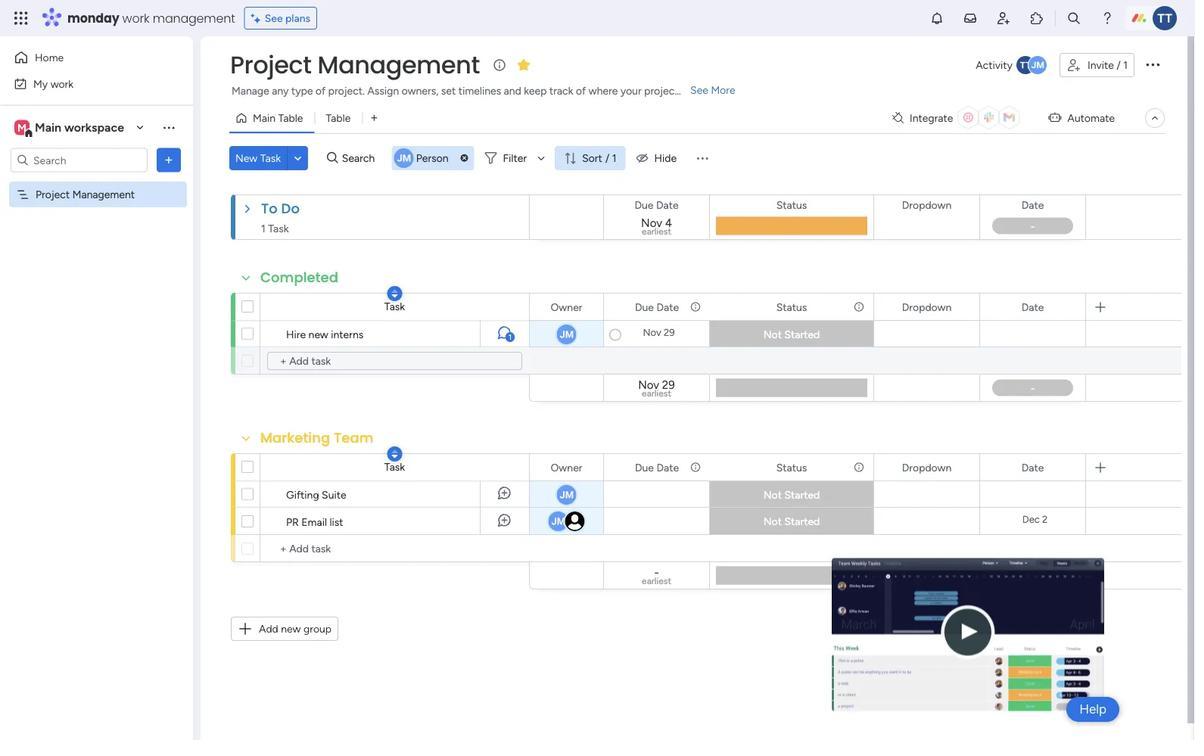 Task type: locate. For each thing, give the bounding box(es) containing it.
project inside list box
[[36, 188, 70, 201]]

0 vertical spatial owner field
[[547, 299, 586, 315]]

1 vertical spatial sort desc image
[[392, 449, 398, 460]]

0 vertical spatial status field
[[773, 197, 811, 214]]

3 dropdown from the top
[[902, 461, 952, 474]]

0 horizontal spatial new
[[281, 623, 301, 636]]

0 horizontal spatial see
[[265, 12, 283, 25]]

column information image
[[690, 301, 702, 313], [853, 301, 865, 313], [853, 462, 865, 474]]

table
[[278, 112, 303, 125], [326, 112, 351, 125]]

1 vertical spatial dropdown field
[[899, 299, 956, 315]]

task for marketing team
[[385, 461, 405, 474]]

0 vertical spatial dropdown field
[[899, 197, 956, 214]]

new task button
[[229, 146, 287, 170]]

1 dropdown field from the top
[[899, 197, 956, 214]]

due down the hide popup button
[[635, 199, 654, 212]]

see left more on the top of the page
[[691, 84, 709, 97]]

your
[[621, 84, 642, 97]]

keep
[[524, 84, 547, 97]]

started
[[785, 328, 820, 341], [785, 489, 820, 502], [785, 515, 820, 528]]

add view image
[[371, 113, 377, 124]]

table button
[[315, 106, 362, 130]]

1 horizontal spatial options image
[[1144, 55, 1162, 73]]

select product image
[[14, 11, 29, 26]]

project management inside project management list box
[[36, 188, 135, 201]]

1 horizontal spatial project management
[[230, 48, 480, 82]]

1 horizontal spatial table
[[326, 112, 351, 125]]

2 vertical spatial due
[[635, 461, 654, 474]]

1 owner from the top
[[551, 301, 583, 313]]

not for gifting suite
[[764, 489, 782, 502]]

29 up nov 29 earliest
[[664, 327, 675, 339]]

m
[[17, 121, 26, 134]]

main inside workspace selection element
[[35, 120, 61, 135]]

main inside button
[[253, 112, 276, 125]]

0 horizontal spatial table
[[278, 112, 303, 125]]

1 dropdown from the top
[[902, 199, 952, 212]]

due date left column information icon
[[635, 461, 679, 474]]

gifting
[[286, 488, 319, 501]]

work for monday
[[122, 9, 150, 27]]

1 vertical spatial status field
[[773, 299, 811, 315]]

menu image
[[695, 151, 710, 166]]

autopilot image
[[1049, 108, 1062, 127]]

new right hire at the top left of the page
[[309, 328, 329, 341]]

home button
[[9, 45, 163, 70]]

2 dropdown field from the top
[[899, 299, 956, 315]]

of
[[316, 84, 326, 97], [576, 84, 586, 97]]

see for see plans
[[265, 12, 283, 25]]

0 vertical spatial 1
[[1124, 59, 1128, 72]]

0 vertical spatial date field
[[1018, 197, 1048, 214]]

see more
[[691, 84, 736, 97]]

0 vertical spatial earliest
[[642, 226, 672, 237]]

nov up nov 29 earliest
[[643, 327, 662, 339]]

due up 'nov 29'
[[635, 301, 654, 313]]

1 vertical spatial status
[[777, 301, 807, 313]]

/ right sort
[[606, 152, 610, 165]]

0 vertical spatial /
[[1117, 59, 1121, 72]]

1 inside invite / 1 button
[[1124, 59, 1128, 72]]

1 started from the top
[[785, 328, 820, 341]]

search everything image
[[1067, 11, 1082, 26]]

1 vertical spatial management
[[72, 188, 135, 201]]

2 not from the top
[[764, 489, 782, 502]]

-
[[655, 566, 659, 579]]

0 vertical spatial due date field
[[631, 197, 683, 214]]

0 vertical spatial sort desc image
[[392, 288, 398, 299]]

due date
[[635, 301, 679, 313], [635, 461, 679, 474]]

0 horizontal spatial project
[[36, 188, 70, 201]]

2 earliest from the top
[[642, 388, 672, 399]]

1 sort desc image from the top
[[392, 288, 398, 299]]

due date up 'nov 29'
[[635, 301, 679, 313]]

nov for nov 29 earliest
[[639, 378, 660, 392]]

track
[[550, 84, 574, 97]]

project management down search in workspace field
[[36, 188, 135, 201]]

2 horizontal spatial 1
[[1124, 59, 1128, 72]]

filter button
[[479, 146, 551, 170]]

0 vertical spatial new
[[309, 328, 329, 341]]

suite
[[322, 488, 347, 501]]

3 started from the top
[[785, 515, 820, 528]]

3 due from the top
[[635, 461, 654, 474]]

0 vertical spatial see
[[265, 12, 283, 25]]

/ for invite
[[1117, 59, 1121, 72]]

2 date field from the top
[[1018, 299, 1048, 315]]

notifications image
[[930, 11, 945, 26]]

2 status field from the top
[[773, 299, 811, 315]]

new right add
[[281, 623, 301, 636]]

owner
[[551, 301, 583, 313], [551, 461, 583, 474]]

0 vertical spatial not started
[[764, 328, 820, 341]]

29 inside nov 29 earliest
[[662, 378, 675, 392]]

dec
[[1023, 514, 1040, 526]]

+ Add task text field
[[268, 352, 522, 370], [268, 540, 522, 558]]

1 table from the left
[[278, 112, 303, 125]]

management
[[318, 48, 480, 82], [72, 188, 135, 201]]

1 horizontal spatial /
[[1117, 59, 1121, 72]]

sort / 1
[[582, 152, 617, 165]]

management
[[153, 9, 235, 27]]

nov left 4
[[641, 216, 663, 230]]

not started for gifting suite
[[764, 489, 820, 502]]

1 vertical spatial work
[[50, 77, 74, 90]]

1 vertical spatial earliest
[[642, 388, 672, 399]]

new inside button
[[281, 623, 301, 636]]

0 horizontal spatial of
[[316, 84, 326, 97]]

invite / 1 button
[[1060, 53, 1135, 77]]

project
[[230, 48, 312, 82], [36, 188, 70, 201]]

monday
[[67, 9, 119, 27]]

option
[[0, 181, 193, 184]]

0 vertical spatial work
[[122, 9, 150, 27]]

2 owner from the top
[[551, 461, 583, 474]]

1 horizontal spatial main
[[253, 112, 276, 125]]

/ right invite
[[1117, 59, 1121, 72]]

1 vertical spatial + add task text field
[[268, 540, 522, 558]]

1 vertical spatial not started
[[764, 489, 820, 502]]

main table
[[253, 112, 303, 125]]

+ add task text field down interns
[[268, 352, 522, 370]]

2 vertical spatial 1
[[509, 333, 512, 342]]

person button
[[392, 146, 474, 170]]

- earliest
[[642, 566, 672, 587]]

1 horizontal spatial management
[[318, 48, 480, 82]]

1 horizontal spatial of
[[576, 84, 586, 97]]

main for main workspace
[[35, 120, 61, 135]]

0 horizontal spatial /
[[606, 152, 610, 165]]

project down search in workspace field
[[36, 188, 70, 201]]

completed
[[260, 268, 339, 287]]

2 table from the left
[[326, 112, 351, 125]]

1 vertical spatial not
[[764, 489, 782, 502]]

task
[[260, 152, 281, 165], [385, 300, 405, 313], [385, 461, 405, 474]]

1 owner field from the top
[[547, 299, 586, 315]]

of right 'track'
[[576, 84, 586, 97]]

2 not started from the top
[[764, 489, 820, 502]]

see
[[265, 12, 283, 25], [691, 84, 709, 97]]

/ inside button
[[1117, 59, 1121, 72]]

project management
[[230, 48, 480, 82], [36, 188, 135, 201]]

started for hire new interns
[[785, 328, 820, 341]]

v2 search image
[[327, 150, 338, 167]]

not
[[764, 328, 782, 341], [764, 489, 782, 502], [764, 515, 782, 528]]

main table button
[[229, 106, 315, 130]]

work for my
[[50, 77, 74, 90]]

1 vertical spatial 1
[[612, 152, 617, 165]]

1 vertical spatial owner field
[[547, 459, 586, 476]]

my
[[33, 77, 48, 90]]

2 vertical spatial not
[[764, 515, 782, 528]]

0 horizontal spatial management
[[72, 188, 135, 201]]

nov inside nov 29 earliest
[[639, 378, 660, 392]]

1 status field from the top
[[773, 197, 811, 214]]

29 for nov 29
[[664, 327, 675, 339]]

29 for nov 29 earliest
[[662, 378, 675, 392]]

3 earliest from the top
[[642, 576, 672, 587]]

table down 'any'
[[278, 112, 303, 125]]

1 vertical spatial project management
[[36, 188, 135, 201]]

new
[[309, 328, 329, 341], [281, 623, 301, 636]]

more
[[711, 84, 736, 97]]

2 vertical spatial nov
[[639, 378, 660, 392]]

nov for nov 29
[[643, 327, 662, 339]]

2 vertical spatial task
[[385, 461, 405, 474]]

see left plans
[[265, 12, 283, 25]]

due date field for dropdown
[[631, 197, 683, 214]]

see inside button
[[265, 12, 283, 25]]

1 horizontal spatial new
[[309, 328, 329, 341]]

29
[[664, 327, 675, 339], [662, 378, 675, 392]]

0 vertical spatial due date
[[635, 301, 679, 313]]

Status field
[[773, 197, 811, 214], [773, 299, 811, 315], [773, 459, 811, 476]]

project management up project.
[[230, 48, 480, 82]]

pr
[[286, 516, 299, 529]]

marketing
[[260, 429, 330, 448]]

invite members image
[[996, 11, 1012, 26]]

manage any type of project. assign owners, set timelines and keep track of where your project stands.
[[232, 84, 715, 97]]

due date field up 4
[[631, 197, 683, 214]]

assign
[[368, 84, 399, 97]]

owners,
[[402, 84, 439, 97]]

1 horizontal spatial project
[[230, 48, 312, 82]]

of right type
[[316, 84, 326, 97]]

add new group
[[259, 623, 332, 636]]

plans
[[285, 12, 311, 25]]

sort desc image
[[392, 288, 398, 299], [392, 449, 398, 460]]

management down search in workspace field
[[72, 188, 135, 201]]

2
[[1043, 514, 1048, 526]]

apps image
[[1030, 11, 1045, 26]]

options image right invite / 1
[[1144, 55, 1162, 73]]

/
[[1117, 59, 1121, 72], [606, 152, 610, 165]]

management up the assign
[[318, 48, 480, 82]]

0 vertical spatial nov
[[641, 216, 663, 230]]

2 vertical spatial started
[[785, 515, 820, 528]]

2 vertical spatial due date field
[[631, 459, 683, 476]]

2 status from the top
[[777, 301, 807, 313]]

1 not started from the top
[[764, 328, 820, 341]]

1 date field from the top
[[1018, 197, 1048, 214]]

project up 'any'
[[230, 48, 312, 82]]

Project Management field
[[226, 48, 484, 82]]

to
[[261, 199, 278, 218]]

main right workspace image
[[35, 120, 61, 135]]

+ add task text field down list
[[268, 540, 522, 558]]

0 vertical spatial due
[[635, 199, 654, 212]]

2 due date field from the top
[[631, 299, 683, 315]]

due
[[635, 199, 654, 212], [635, 301, 654, 313], [635, 461, 654, 474]]

work
[[122, 9, 150, 27], [50, 77, 74, 90]]

1
[[1124, 59, 1128, 72], [612, 152, 617, 165], [509, 333, 512, 342]]

table down project.
[[326, 112, 351, 125]]

dec 2
[[1023, 514, 1048, 526]]

pr email list
[[286, 516, 343, 529]]

1 vertical spatial new
[[281, 623, 301, 636]]

0 vertical spatial 29
[[664, 327, 675, 339]]

see plans button
[[244, 7, 317, 30]]

0 vertical spatial options image
[[1144, 55, 1162, 73]]

work right monday
[[122, 9, 150, 27]]

0 horizontal spatial main
[[35, 120, 61, 135]]

1 vertical spatial /
[[606, 152, 610, 165]]

due date field up 'nov 29'
[[631, 299, 683, 315]]

and
[[504, 84, 522, 97]]

earliest inside due date nov 4 earliest
[[642, 226, 672, 237]]

due date field for owner
[[631, 299, 683, 315]]

0 vertical spatial not
[[764, 328, 782, 341]]

0 vertical spatial owner
[[551, 301, 583, 313]]

Date field
[[1018, 197, 1048, 214], [1018, 299, 1048, 315], [1018, 459, 1048, 476]]

1 horizontal spatial see
[[691, 84, 709, 97]]

1 due from the top
[[635, 199, 654, 212]]

sort
[[582, 152, 603, 165]]

1 vertical spatial task
[[385, 300, 405, 313]]

1 vertical spatial started
[[785, 489, 820, 502]]

Dropdown field
[[899, 197, 956, 214], [899, 299, 956, 315], [899, 459, 956, 476]]

workspace image
[[14, 119, 30, 136]]

person
[[416, 152, 449, 165]]

0 horizontal spatial options image
[[161, 153, 176, 168]]

not started
[[764, 328, 820, 341], [764, 489, 820, 502], [764, 515, 820, 528]]

1 vertical spatial due date field
[[631, 299, 683, 315]]

work inside my work button
[[50, 77, 74, 90]]

2 vertical spatial earliest
[[642, 576, 672, 587]]

1 not from the top
[[764, 328, 782, 341]]

options image down workspace options image
[[161, 153, 176, 168]]

options image
[[1144, 55, 1162, 73], [161, 153, 176, 168]]

1 due date field from the top
[[631, 197, 683, 214]]

0 horizontal spatial project management
[[36, 188, 135, 201]]

work right my
[[50, 77, 74, 90]]

0 vertical spatial + add task text field
[[268, 352, 522, 370]]

nov down 'nov 29'
[[639, 378, 660, 392]]

29 down 'nov 29'
[[662, 378, 675, 392]]

2 vertical spatial not started
[[764, 515, 820, 528]]

0 vertical spatial started
[[785, 328, 820, 341]]

0 vertical spatial dropdown
[[902, 199, 952, 212]]

1 vertical spatial project
[[36, 188, 70, 201]]

1 status from the top
[[777, 199, 807, 212]]

new
[[235, 152, 258, 165]]

1 vertical spatial dropdown
[[902, 301, 952, 313]]

manage
[[232, 84, 269, 97]]

1 of from the left
[[316, 84, 326, 97]]

main down manage
[[253, 112, 276, 125]]

0 horizontal spatial work
[[50, 77, 74, 90]]

set
[[441, 84, 456, 97]]

2 vertical spatial dropdown
[[902, 461, 952, 474]]

nov
[[641, 216, 663, 230], [643, 327, 662, 339], [639, 378, 660, 392]]

0 horizontal spatial 1
[[509, 333, 512, 342]]

2 vertical spatial date field
[[1018, 459, 1048, 476]]

2 sort desc image from the top
[[392, 449, 398, 460]]

see inside 'link'
[[691, 84, 709, 97]]

1 horizontal spatial work
[[122, 9, 150, 27]]

1 earliest from the top
[[642, 226, 672, 237]]

project.
[[328, 84, 365, 97]]

0 vertical spatial project management
[[230, 48, 480, 82]]

do
[[281, 199, 300, 218]]

1 for invite / 1
[[1124, 59, 1128, 72]]

1 vertical spatial date field
[[1018, 299, 1048, 315]]

1 horizontal spatial 1
[[612, 152, 617, 165]]

2 dropdown from the top
[[902, 301, 952, 313]]

1 vertical spatial due date
[[635, 461, 679, 474]]

2 vertical spatial status field
[[773, 459, 811, 476]]

column information image
[[690, 462, 702, 474]]

0 vertical spatial status
[[777, 199, 807, 212]]

3 status field from the top
[[773, 459, 811, 476]]

1 vertical spatial see
[[691, 84, 709, 97]]

1 vertical spatial owner
[[551, 461, 583, 474]]

1 vertical spatial 29
[[662, 378, 675, 392]]

Owner field
[[547, 299, 586, 315], [547, 459, 586, 476]]

2 vertical spatial status
[[777, 461, 807, 474]]

2 started from the top
[[785, 489, 820, 502]]

3 dropdown field from the top
[[899, 459, 956, 476]]

hire new interns
[[286, 328, 364, 341]]

2 vertical spatial dropdown field
[[899, 459, 956, 476]]

due date nov 4 earliest
[[635, 199, 679, 237]]

2 due from the top
[[635, 301, 654, 313]]

arrow down image
[[532, 149, 551, 167]]

due date field left column information icon
[[631, 459, 683, 476]]

date field for owner
[[1018, 299, 1048, 315]]

Due Date field
[[631, 197, 683, 214], [631, 299, 683, 315], [631, 459, 683, 476]]

due left column information icon
[[635, 461, 654, 474]]

main
[[253, 112, 276, 125], [35, 120, 61, 135]]

1 vertical spatial options image
[[161, 153, 176, 168]]

Search field
[[338, 148, 384, 169]]

0 vertical spatial task
[[260, 152, 281, 165]]

1 vertical spatial due
[[635, 301, 654, 313]]

status
[[777, 199, 807, 212], [777, 301, 807, 313], [777, 461, 807, 474]]

1 vertical spatial nov
[[643, 327, 662, 339]]



Task type: describe. For each thing, give the bounding box(es) containing it.
marketing team
[[260, 429, 374, 448]]

monday work management
[[67, 9, 235, 27]]

activity
[[976, 59, 1013, 72]]

team
[[334, 429, 374, 448]]

project management list box
[[0, 179, 193, 412]]

nov inside due date nov 4 earliest
[[641, 216, 663, 230]]

1 button
[[480, 320, 529, 348]]

see plans
[[265, 12, 311, 25]]

3 not from the top
[[764, 515, 782, 528]]

nov 29
[[643, 327, 675, 339]]

show board description image
[[491, 58, 509, 73]]

due inside due date nov 4 earliest
[[635, 199, 654, 212]]

task inside button
[[260, 152, 281, 165]]

Search in workspace field
[[32, 151, 126, 169]]

status for dropdown
[[777, 199, 807, 212]]

invite
[[1088, 59, 1115, 72]]

hire
[[286, 328, 306, 341]]

earliest inside nov 29 earliest
[[642, 388, 672, 399]]

status for owner
[[777, 301, 807, 313]]

see more link
[[689, 83, 737, 98]]

group
[[304, 623, 332, 636]]

inbox image
[[963, 11, 978, 26]]

email
[[302, 516, 327, 529]]

list
[[330, 516, 343, 529]]

3 due date field from the top
[[631, 459, 683, 476]]

4
[[665, 216, 672, 230]]

due for due date field associated with owner
[[635, 301, 654, 313]]

dropdown for marketing team
[[902, 461, 952, 474]]

dapulse x slim image
[[1082, 569, 1093, 584]]

not started for hire new interns
[[764, 328, 820, 341]]

dropdown field for completed
[[899, 299, 956, 315]]

sort desc image for completed
[[392, 288, 398, 299]]

hide button
[[630, 146, 686, 170]]

main workspace
[[35, 120, 124, 135]]

main for main table
[[253, 112, 276, 125]]

not for hire new interns
[[764, 328, 782, 341]]

help image
[[1100, 11, 1115, 26]]

stands.
[[681, 84, 715, 97]]

add
[[259, 623, 278, 636]]

add new group button
[[231, 617, 339, 641]]

my work
[[33, 77, 74, 90]]

where
[[589, 84, 618, 97]]

3 not started from the top
[[764, 515, 820, 528]]

help button
[[1067, 697, 1120, 722]]

automate
[[1068, 112, 1115, 125]]

2 owner field from the top
[[547, 459, 586, 476]]

timelines
[[459, 84, 501, 97]]

help
[[1080, 702, 1107, 717]]

2 + add task text field from the top
[[268, 540, 522, 558]]

0 vertical spatial management
[[318, 48, 480, 82]]

3 status from the top
[[777, 461, 807, 474]]

1 + add task text field from the top
[[268, 352, 522, 370]]

nov 29 earliest
[[639, 378, 675, 399]]

dapulse close image
[[461, 154, 468, 162]]

Marketing Team field
[[257, 429, 378, 448]]

dapulse integrations image
[[893, 112, 904, 124]]

Completed field
[[257, 268, 342, 288]]

1 for sort / 1
[[612, 152, 617, 165]]

2 due date from the top
[[635, 461, 679, 474]]

To Do field
[[257, 199, 304, 219]]

workspace options image
[[161, 120, 176, 135]]

2 of from the left
[[576, 84, 586, 97]]

new for add
[[281, 623, 301, 636]]

status field for owner
[[773, 299, 811, 315]]

owner for second owner field from the bottom
[[551, 301, 583, 313]]

hide
[[655, 152, 677, 165]]

sort desc image for marketing team
[[392, 449, 398, 460]]

gifting suite
[[286, 488, 347, 501]]

new task
[[235, 152, 281, 165]]

due for first due date field from the bottom of the page
[[635, 461, 654, 474]]

project
[[645, 84, 679, 97]]

interns
[[331, 328, 364, 341]]

collapse board header image
[[1149, 112, 1162, 124]]

my work button
[[9, 72, 163, 96]]

activity button
[[970, 53, 1054, 77]]

workspace
[[64, 120, 124, 135]]

type
[[291, 84, 313, 97]]

dropdown field for marketing team
[[899, 459, 956, 476]]

owner for first owner field from the bottom of the page
[[551, 461, 583, 474]]

integrate
[[910, 112, 954, 125]]

remove from favorites image
[[516, 57, 531, 72]]

date field for dropdown
[[1018, 197, 1048, 214]]

angle down image
[[294, 153, 302, 164]]

1 inside 1 button
[[509, 333, 512, 342]]

task for completed
[[385, 300, 405, 313]]

to do
[[261, 199, 300, 218]]

home
[[35, 51, 64, 64]]

invite / 1
[[1088, 59, 1128, 72]]

jeremy miller image
[[392, 146, 416, 170]]

new for hire
[[309, 328, 329, 341]]

any
[[272, 84, 289, 97]]

filter
[[503, 152, 527, 165]]

/ for sort
[[606, 152, 610, 165]]

3 date field from the top
[[1018, 459, 1048, 476]]

see for see more
[[691, 84, 709, 97]]

1 due date from the top
[[635, 301, 679, 313]]

started for gifting suite
[[785, 489, 820, 502]]

terry turtle image
[[1153, 6, 1177, 30]]

dropdown for completed
[[902, 301, 952, 313]]

workspace selection element
[[14, 119, 126, 138]]

0 vertical spatial project
[[230, 48, 312, 82]]

date inside due date nov 4 earliest
[[656, 199, 679, 212]]

status field for dropdown
[[773, 197, 811, 214]]

management inside list box
[[72, 188, 135, 201]]



Task type: vqa. For each thing, say whether or not it's contained in the screenshot.
the rightmost Public board icon
no



